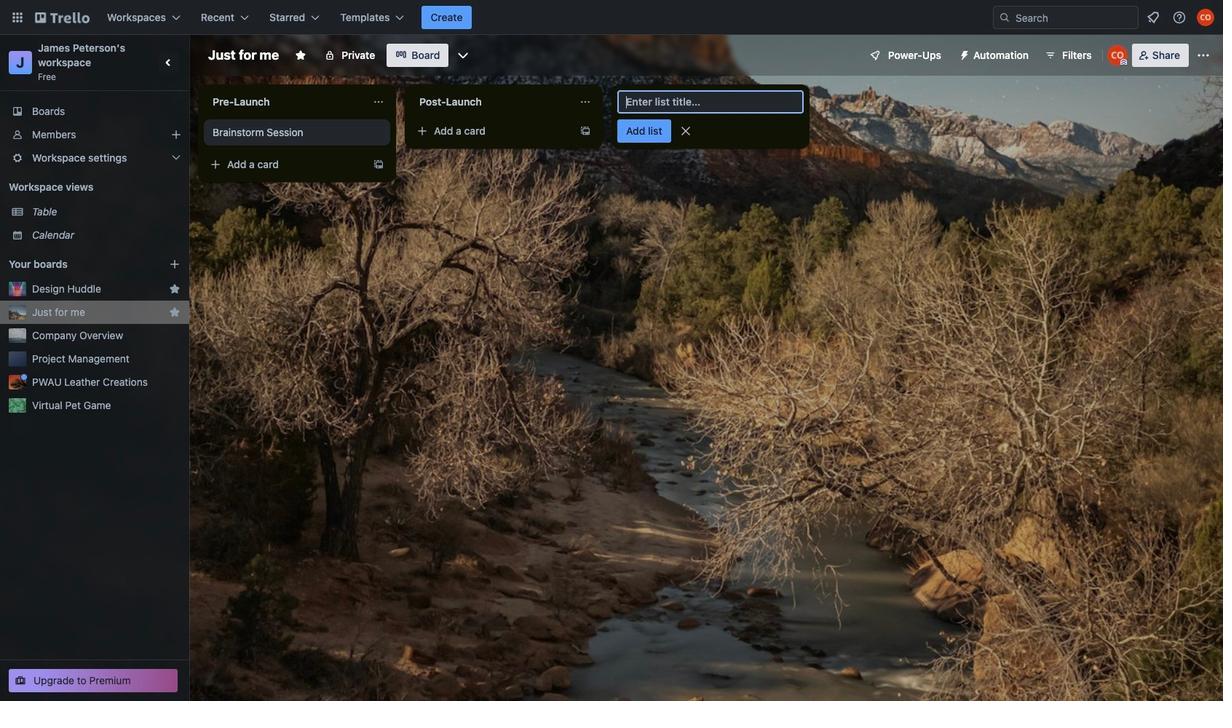 Task type: vqa. For each thing, say whether or not it's contained in the screenshot.
Primary element
yes



Task type: describe. For each thing, give the bounding box(es) containing it.
0 notifications image
[[1145, 9, 1162, 26]]

your boards with 6 items element
[[9, 256, 147, 273]]

open information menu image
[[1172, 10, 1187, 25]]

back to home image
[[35, 6, 90, 29]]

star or unstar board image
[[295, 50, 307, 61]]

customize views image
[[456, 48, 471, 63]]

show menu image
[[1196, 48, 1211, 63]]

1 starred icon image from the top
[[169, 283, 181, 295]]

0 horizontal spatial create from template… image
[[373, 159, 384, 170]]



Task type: locate. For each thing, give the bounding box(es) containing it.
Enter list title… text field
[[617, 90, 804, 114]]

search image
[[999, 12, 1011, 23]]

christina overa (christinaovera) image right the open information menu icon at the right top of the page
[[1197, 9, 1214, 26]]

workspace navigation collapse icon image
[[159, 52, 179, 73]]

1 vertical spatial create from template… image
[[373, 159, 384, 170]]

0 vertical spatial starred icon image
[[169, 283, 181, 295]]

create from template… image
[[580, 125, 591, 137], [373, 159, 384, 170]]

0 vertical spatial create from template… image
[[580, 125, 591, 137]]

1 vertical spatial christina overa (christinaovera) image
[[1107, 45, 1128, 66]]

starred icon image
[[169, 283, 181, 295], [169, 307, 181, 318]]

1 horizontal spatial create from template… image
[[580, 125, 591, 137]]

1 horizontal spatial christina overa (christinaovera) image
[[1197, 9, 1214, 26]]

christina overa (christinaovera) image inside 'primary' element
[[1197, 9, 1214, 26]]

0 vertical spatial christina overa (christinaovera) image
[[1197, 9, 1214, 26]]

christina overa (christinaovera) image down search field
[[1107, 45, 1128, 66]]

0 horizontal spatial christina overa (christinaovera) image
[[1107, 45, 1128, 66]]

add board image
[[169, 258, 181, 270]]

this member is an admin of this board. image
[[1120, 59, 1127, 66]]

None text field
[[204, 90, 367, 114], [411, 90, 574, 114], [204, 90, 367, 114], [411, 90, 574, 114]]

primary element
[[0, 0, 1223, 35]]

1 vertical spatial starred icon image
[[169, 307, 181, 318]]

Search field
[[1011, 7, 1138, 28]]

2 starred icon image from the top
[[169, 307, 181, 318]]

christina overa (christinaovera) image
[[1197, 9, 1214, 26], [1107, 45, 1128, 66]]

sm image
[[953, 44, 973, 64]]

cancel list editing image
[[678, 124, 693, 138]]

Board name text field
[[201, 44, 286, 67]]



